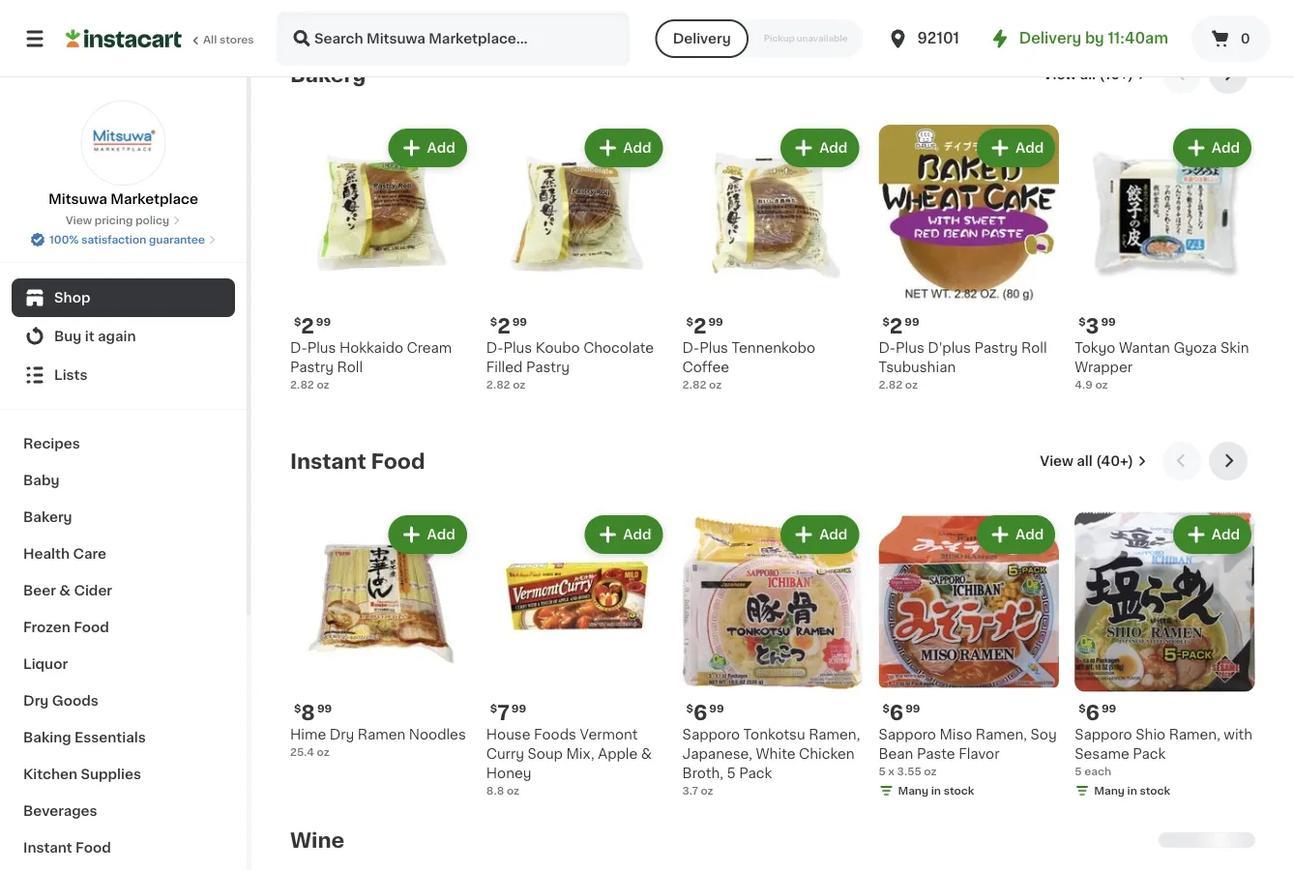 Task type: describe. For each thing, give the bounding box(es) containing it.
oz inside d-plus d'plus pastry roll tsubushian 2.82 oz
[[905, 379, 918, 390]]

health care link
[[12, 536, 235, 573]]

product group containing 7
[[486, 512, 667, 799]]

0 button
[[1192, 15, 1271, 62]]

sapporo miso ramen, soy bean paste flavor 5 x 3.55 oz
[[879, 728, 1057, 777]]

recipes
[[23, 437, 80, 451]]

by
[[1085, 31, 1104, 45]]

(40+)
[[1096, 455, 1134, 468]]

d- for d-plus koubo chocolate filled pastry
[[486, 341, 503, 355]]

99 for d-plus hokkaido cream pastry roll
[[316, 317, 331, 327]]

add for d'plus
[[1016, 141, 1044, 155]]

$ 2 99 for d-plus hokkaido cream pastry roll
[[294, 316, 331, 336]]

6 for sapporo miso ramen, soy bean paste flavor
[[890, 702, 904, 723]]

(10+)
[[1099, 68, 1134, 81]]

$ for sapporo tonkotsu ramen, japanese, white chicken broth, 5 pack
[[686, 703, 693, 714]]

house foods vermont curry soup mix, apple & honey 8.8 oz
[[486, 728, 652, 796]]

d- for d-plus hokkaido cream pastry roll
[[290, 341, 307, 355]]

cider
[[74, 584, 112, 598]]

bakery link inside item carousel region
[[290, 63, 366, 86]]

sapporo tonkotsu ramen, japanese, white chicken broth, 5 pack 3.7 oz
[[682, 728, 860, 796]]

92101
[[917, 31, 960, 45]]

99 for d-plus tennenkobo coffee
[[708, 317, 723, 327]]

add for gyoza
[[1212, 141, 1240, 155]]

instacart logo image
[[66, 27, 182, 50]]

$ 3 99
[[1079, 316, 1116, 336]]

wantan
[[1119, 341, 1170, 355]]

beverages
[[23, 805, 97, 818]]

beer & cider link
[[12, 573, 235, 609]]

$ 7 99
[[490, 702, 526, 723]]

pastry inside d-plus hokkaido cream pastry roll 2.82 oz
[[290, 361, 334, 374]]

$ for house foods vermont curry soup mix, apple & honey
[[490, 703, 497, 714]]

many in stock for pack
[[1094, 786, 1170, 796]]

add for koubo
[[623, 141, 652, 155]]

Search field
[[279, 14, 628, 64]]

oz inside sapporo tonkotsu ramen, japanese, white chicken broth, 5 pack 3.7 oz
[[701, 786, 713, 796]]

view all (10+)
[[1043, 68, 1134, 81]]

8
[[301, 702, 315, 723]]

lists link
[[12, 356, 235, 395]]

plus for koubo
[[503, 341, 532, 355]]

add button for ramen
[[390, 517, 465, 552]]

d-plus tennenkobo coffee 2.82 oz
[[682, 341, 815, 390]]

$ for d-plus hokkaido cream pastry roll
[[294, 317, 301, 327]]

paste
[[917, 747, 955, 761]]

stock for pack
[[1140, 786, 1170, 796]]

pricing
[[95, 215, 133, 226]]

frozen food
[[23, 621, 109, 634]]

honey
[[486, 767, 532, 780]]

roll inside d-plus d'plus pastry roll tsubushian 2.82 oz
[[1021, 341, 1047, 355]]

plus for hokkaido
[[307, 341, 336, 355]]

2 for d-plus tennenkobo coffee
[[693, 316, 707, 336]]

0 horizontal spatial instant food
[[23, 841, 111, 855]]

delivery for delivery by 11:40am
[[1019, 31, 1082, 45]]

2 for d-plus hokkaido cream pastry roll
[[301, 316, 314, 336]]

oz inside hime dry ramen noodles 25.4 oz
[[317, 747, 330, 758]]

oz inside d-plus tennenkobo coffee 2.82 oz
[[709, 379, 722, 390]]

2.82 inside d-plus tennenkobo coffee 2.82 oz
[[682, 379, 706, 390]]

& inside house foods vermont curry soup mix, apple & honey 8.8 oz
[[641, 747, 652, 761]]

white
[[756, 747, 796, 761]]

shio
[[1136, 728, 1166, 742]]

8.8
[[486, 786, 504, 796]]

japanese,
[[682, 747, 752, 761]]

view all (40+) link
[[1040, 452, 1147, 471]]

delivery by 11:40am link
[[988, 27, 1168, 50]]

99 for d-plus d'plus pastry roll tsubushian
[[905, 317, 919, 327]]

3
[[1086, 316, 1099, 336]]

shop
[[54, 291, 90, 305]]

tokyo
[[1075, 341, 1116, 355]]

chicken
[[799, 747, 855, 761]]

kitchen supplies link
[[12, 756, 235, 793]]

beer
[[23, 584, 56, 598]]

buy it again link
[[12, 317, 235, 356]]

it
[[85, 330, 94, 343]]

d'plus
[[928, 341, 971, 355]]

view for bakery
[[1043, 68, 1077, 81]]

policy
[[135, 215, 169, 226]]

beer & cider
[[23, 584, 112, 598]]

care
[[73, 547, 106, 561]]

2.82 for d-plus koubo chocolate filled pastry
[[486, 379, 510, 390]]

$ 6 99 for sapporo shio ramen, with sesame pack
[[1079, 702, 1116, 723]]

goods
[[52, 694, 98, 708]]

health care
[[23, 547, 106, 561]]

many for sesame
[[1094, 786, 1125, 796]]

all for 3
[[1080, 68, 1096, 81]]

liquor link
[[12, 646, 235, 683]]

add button for koubo
[[586, 131, 661, 165]]

add for ramen
[[427, 528, 455, 542]]

7
[[497, 702, 510, 723]]

house
[[486, 728, 531, 742]]

delivery button
[[655, 19, 748, 58]]

2 for d-plus d'plus pastry roll tsubushian
[[890, 316, 903, 336]]

0 horizontal spatial instant food link
[[12, 830, 235, 867]]

$ 6 99 for sapporo tonkotsu ramen, japanese, white chicken broth, 5 pack
[[686, 702, 724, 723]]

25.4
[[290, 747, 314, 758]]

pack inside sapporo tonkotsu ramen, japanese, white chicken broth, 5 pack 3.7 oz
[[739, 767, 772, 780]]

$ 2 99 for d-plus d'plus pastry roll tsubushian
[[882, 316, 919, 336]]

add for vermont
[[623, 528, 652, 542]]

stock for paste
[[944, 786, 974, 796]]

3.7
[[682, 786, 698, 796]]

koubo
[[536, 341, 580, 355]]

liquor
[[23, 658, 68, 671]]

wine link
[[290, 829, 344, 852]]

add button for gyoza
[[1175, 131, 1250, 165]]

100% satisfaction guarantee
[[49, 235, 205, 245]]

essentials
[[75, 731, 146, 745]]

mitsuwa marketplace link
[[48, 101, 198, 209]]

oz inside d-plus hokkaido cream pastry roll 2.82 oz
[[317, 379, 329, 390]]

$ 2 99 for d-plus tennenkobo coffee
[[686, 316, 723, 336]]

coffee
[[682, 361, 729, 374]]

all stores link
[[66, 12, 255, 66]]

baking
[[23, 731, 71, 745]]

delivery for delivery
[[673, 32, 731, 45]]

noodles
[[409, 728, 466, 742]]

many in stock for paste
[[898, 786, 974, 796]]

buy
[[54, 330, 82, 343]]

$ 8 99
[[294, 702, 332, 723]]

4.9
[[1075, 379, 1093, 390]]

2.82 for d-plus d'plus pastry roll tsubushian
[[879, 379, 903, 390]]

hime
[[290, 728, 326, 742]]

d-plus koubo chocolate filled pastry 2.82 oz
[[486, 341, 654, 390]]

bean
[[879, 747, 913, 761]]

all for 6
[[1077, 455, 1093, 468]]

$ for d-plus tennenkobo coffee
[[686, 317, 693, 327]]

gyoza
[[1174, 341, 1217, 355]]

tennenkobo
[[732, 341, 815, 355]]

tonkotsu
[[743, 728, 805, 742]]

1 vertical spatial bakery
[[23, 511, 72, 524]]

view pricing policy link
[[66, 213, 181, 228]]

add button for vermont
[[586, 517, 661, 552]]

add button for tennenkobo
[[783, 131, 857, 165]]

baking essentials
[[23, 731, 146, 745]]

sapporo for pack
[[682, 728, 740, 742]]

d- for d-plus tennenkobo coffee
[[682, 341, 700, 355]]

6 for sapporo tonkotsu ramen, japanese, white chicken broth, 5 pack
[[693, 702, 707, 723]]

frozen food link
[[12, 609, 235, 646]]

2.82 for d-plus hokkaido cream pastry roll
[[290, 379, 314, 390]]

with
[[1224, 728, 1253, 742]]

vermont
[[580, 728, 638, 742]]

plus for tennenkobo
[[700, 341, 728, 355]]

$ for tokyo wantan gyoza skin wrapper
[[1079, 317, 1086, 327]]

filled
[[486, 361, 523, 374]]

instant food inside item carousel region
[[290, 451, 425, 472]]

oz inside tokyo wantan gyoza skin wrapper 4.9 oz
[[1095, 379, 1108, 390]]

skin
[[1221, 341, 1249, 355]]

foods
[[534, 728, 576, 742]]



Task type: locate. For each thing, give the bounding box(es) containing it.
3 2 from the left
[[890, 316, 903, 336]]

1 horizontal spatial sapporo
[[879, 728, 936, 742]]

3 d- from the left
[[879, 341, 896, 355]]

ramen, for shio
[[1169, 728, 1220, 742]]

1 horizontal spatial 6
[[890, 702, 904, 723]]

plus left the hokkaido
[[307, 341, 336, 355]]

2.82 inside d-plus koubo chocolate filled pastry 2.82 oz
[[486, 379, 510, 390]]

3 $ 6 99 from the left
[[1079, 702, 1116, 723]]

satisfaction
[[81, 235, 146, 245]]

6 up japanese,
[[693, 702, 707, 723]]

3 6 from the left
[[1086, 702, 1100, 723]]

lists
[[54, 369, 87, 382]]

stock
[[944, 786, 974, 796], [1140, 786, 1170, 796]]

view all (40+)
[[1040, 455, 1134, 468]]

roll inside d-plus hokkaido cream pastry roll 2.82 oz
[[337, 361, 363, 374]]

stock down sapporo shio ramen, with sesame pack 5 each
[[1140, 786, 1170, 796]]

2 up tsubushian
[[890, 316, 903, 336]]

99 inside $ 3 99
[[1101, 317, 1116, 327]]

$ up tokyo
[[1079, 317, 1086, 327]]

5 down japanese,
[[727, 767, 736, 780]]

1 horizontal spatial dry
[[330, 728, 354, 742]]

health
[[23, 547, 70, 561]]

2 $ 2 99 from the left
[[490, 316, 527, 336]]

pack down shio
[[1133, 747, 1166, 761]]

99 up bean
[[905, 703, 920, 714]]

1 vertical spatial roll
[[337, 361, 363, 374]]

plus up tsubushian
[[896, 341, 924, 355]]

0 vertical spatial all
[[1080, 68, 1096, 81]]

many in stock down 3.55
[[898, 786, 974, 796]]

many down 3.55
[[898, 786, 929, 796]]

3 sapporo from the left
[[1075, 728, 1132, 742]]

$ 6 99 up bean
[[882, 702, 920, 723]]

0 horizontal spatial many
[[898, 786, 929, 796]]

99 right 8
[[317, 703, 332, 714]]

all left (40+)
[[1077, 455, 1093, 468]]

0 horizontal spatial &
[[59, 584, 71, 598]]

d- for d-plus d'plus pastry roll tsubushian
[[879, 341, 896, 355]]

99 for d-plus koubo chocolate filled pastry
[[512, 317, 527, 327]]

1 vertical spatial &
[[641, 747, 652, 761]]

hokkaido
[[339, 341, 403, 355]]

baby
[[23, 474, 59, 487]]

d- up tsubushian
[[879, 341, 896, 355]]

0 vertical spatial &
[[59, 584, 71, 598]]

1 vertical spatial all
[[1077, 455, 1093, 468]]

dry right the hime
[[330, 728, 354, 742]]

$ up d-plus hokkaido cream pastry roll 2.82 oz
[[294, 317, 301, 327]]

many
[[898, 786, 929, 796], [1094, 786, 1125, 796]]

99 up sesame
[[1102, 703, 1116, 714]]

instant food
[[290, 451, 425, 472], [23, 841, 111, 855]]

5 inside sapporo tonkotsu ramen, japanese, white chicken broth, 5 pack 3.7 oz
[[727, 767, 736, 780]]

99 for hime dry ramen noodles
[[317, 703, 332, 714]]

5 inside sapporo miso ramen, soy bean paste flavor 5 x 3.55 oz
[[879, 766, 886, 777]]

instant food link inside item carousel region
[[290, 450, 425, 473]]

1 vertical spatial dry
[[330, 728, 354, 742]]

0 vertical spatial instant food link
[[290, 450, 425, 473]]

99 inside $ 8 99
[[317, 703, 332, 714]]

kitchen supplies
[[23, 768, 141, 782]]

1 horizontal spatial stock
[[1140, 786, 1170, 796]]

$ 6 99 for sapporo miso ramen, soy bean paste flavor
[[882, 702, 920, 723]]

ramen, inside sapporo shio ramen, with sesame pack 5 each
[[1169, 728, 1220, 742]]

2 horizontal spatial $ 6 99
[[1079, 702, 1116, 723]]

ramen, inside sapporo miso ramen, soy bean paste flavor 5 x 3.55 oz
[[976, 728, 1027, 742]]

sapporo inside sapporo shio ramen, with sesame pack 5 each
[[1075, 728, 1132, 742]]

$ 2 99 up d-plus hokkaido cream pastry roll 2.82 oz
[[294, 316, 331, 336]]

d- up coffee
[[682, 341, 700, 355]]

soy
[[1031, 728, 1057, 742]]

1 horizontal spatial bakery link
[[290, 63, 366, 86]]

0 horizontal spatial delivery
[[673, 32, 731, 45]]

plus inside d-plus tennenkobo coffee 2.82 oz
[[700, 341, 728, 355]]

ramen, for miso
[[976, 728, 1027, 742]]

supplies
[[81, 768, 141, 782]]

d- up "filled"
[[486, 341, 503, 355]]

each
[[1084, 766, 1111, 777]]

$ up japanese,
[[686, 703, 693, 714]]

99 up coffee
[[708, 317, 723, 327]]

0 horizontal spatial instant
[[23, 841, 72, 855]]

2 many in stock from the left
[[1094, 786, 1170, 796]]

plus inside d-plus hokkaido cream pastry roll 2.82 oz
[[307, 341, 336, 355]]

view left (40+)
[[1040, 455, 1074, 468]]

pack down white
[[739, 767, 772, 780]]

dry goods
[[23, 694, 98, 708]]

99 for sapporo miso ramen, soy bean paste flavor
[[905, 703, 920, 714]]

instant food down beverages
[[23, 841, 111, 855]]

0 vertical spatial instant
[[290, 451, 366, 472]]

2 2 from the left
[[497, 316, 510, 336]]

sapporo inside sapporo tonkotsu ramen, japanese, white chicken broth, 5 pack 3.7 oz
[[682, 728, 740, 742]]

1 horizontal spatial in
[[1127, 786, 1137, 796]]

$ 6 99
[[882, 702, 920, 723], [686, 702, 724, 723], [1079, 702, 1116, 723]]

1 2 from the left
[[301, 316, 314, 336]]

4 2 from the left
[[693, 316, 707, 336]]

2.82 inside d-plus d'plus pastry roll tsubushian 2.82 oz
[[879, 379, 903, 390]]

1 $ 6 99 from the left
[[882, 702, 920, 723]]

marketplace
[[111, 192, 198, 206]]

2 horizontal spatial 5
[[1075, 766, 1082, 777]]

99 for house foods vermont curry soup mix, apple & honey
[[511, 703, 526, 714]]

$ up house
[[490, 703, 497, 714]]

1 horizontal spatial instant food link
[[290, 450, 425, 473]]

1 in from the left
[[931, 786, 941, 796]]

flavor
[[959, 747, 1000, 761]]

instant food link down beverages
[[12, 830, 235, 867]]

0 vertical spatial item carousel region
[[290, 55, 1255, 427]]

$ for d-plus koubo chocolate filled pastry
[[490, 317, 497, 327]]

in down sesame
[[1127, 786, 1137, 796]]

tokyo wantan gyoza skin wrapper 4.9 oz
[[1075, 341, 1249, 390]]

1 horizontal spatial instant
[[290, 451, 366, 472]]

$ inside $ 8 99
[[294, 703, 301, 714]]

instant food link down d-plus hokkaido cream pastry roll 2.82 oz
[[290, 450, 425, 473]]

0 vertical spatial view
[[1043, 68, 1077, 81]]

1 horizontal spatial $ 6 99
[[882, 702, 920, 723]]

1 horizontal spatial instant food
[[290, 451, 425, 472]]

$ up tsubushian
[[882, 317, 890, 327]]

pack
[[1133, 747, 1166, 761], [739, 767, 772, 780]]

1 vertical spatial instant food link
[[12, 830, 235, 867]]

5 left each
[[1075, 766, 1082, 777]]

dry inside hime dry ramen noodles 25.4 oz
[[330, 728, 354, 742]]

2 $ 6 99 from the left
[[686, 702, 724, 723]]

roll left tokyo
[[1021, 341, 1047, 355]]

pack inside sapporo shio ramen, with sesame pack 5 each
[[1133, 747, 1166, 761]]

6 up bean
[[890, 702, 904, 723]]

99 right the 3
[[1101, 317, 1116, 327]]

$ up the hime
[[294, 703, 301, 714]]

1 2.82 from the left
[[290, 379, 314, 390]]

view for instant food
[[1040, 455, 1074, 468]]

add button for d'plus
[[979, 131, 1053, 165]]

99 inside $ 7 99
[[511, 703, 526, 714]]

add for ramen,
[[819, 528, 848, 542]]

instant food down d-plus hokkaido cream pastry roll 2.82 oz
[[290, 451, 425, 472]]

0 horizontal spatial pastry
[[290, 361, 334, 374]]

delivery inside button
[[673, 32, 731, 45]]

2
[[301, 316, 314, 336], [497, 316, 510, 336], [890, 316, 903, 336], [693, 316, 707, 336]]

1 vertical spatial bakery link
[[12, 499, 235, 536]]

& right apple
[[641, 747, 652, 761]]

plus for d'plus
[[896, 341, 924, 355]]

item carousel region
[[290, 55, 1255, 427], [290, 442, 1255, 813]]

0 horizontal spatial sapporo
[[682, 728, 740, 742]]

$ up bean
[[882, 703, 890, 714]]

99 up d-plus hokkaido cream pastry roll 2.82 oz
[[316, 317, 331, 327]]

1 horizontal spatial roll
[[1021, 341, 1047, 355]]

1 6 from the left
[[890, 702, 904, 723]]

many in stock down each
[[1094, 786, 1170, 796]]

100%
[[49, 235, 79, 245]]

1 plus from the left
[[307, 341, 336, 355]]

2.82
[[290, 379, 314, 390], [486, 379, 510, 390], [879, 379, 903, 390], [682, 379, 706, 390]]

0 horizontal spatial 5
[[727, 767, 736, 780]]

99 up japanese,
[[709, 703, 724, 714]]

0 vertical spatial pack
[[1133, 747, 1166, 761]]

2 horizontal spatial sapporo
[[1075, 728, 1132, 742]]

0 vertical spatial instant food
[[290, 451, 425, 472]]

1 horizontal spatial bakery
[[290, 64, 366, 85]]

2 2.82 from the left
[[486, 379, 510, 390]]

broth,
[[682, 767, 723, 780]]

curry
[[486, 747, 524, 761]]

0 horizontal spatial many in stock
[[898, 786, 974, 796]]

mitsuwa marketplace
[[48, 192, 198, 206]]

stock down sapporo miso ramen, soy bean paste flavor 5 x 3.55 oz
[[944, 786, 974, 796]]

ramen, left with at the right of the page
[[1169, 728, 1220, 742]]

&
[[59, 584, 71, 598], [641, 747, 652, 761]]

plus inside d-plus d'plus pastry roll tsubushian 2.82 oz
[[896, 341, 924, 355]]

1 many from the left
[[898, 786, 929, 796]]

plus up "filled"
[[503, 341, 532, 355]]

2 d- from the left
[[486, 341, 503, 355]]

1 vertical spatial item carousel region
[[290, 442, 1255, 813]]

recipes link
[[12, 426, 235, 462]]

oz inside house foods vermont curry soup mix, apple & honey 8.8 oz
[[507, 786, 519, 796]]

sapporo up bean
[[879, 728, 936, 742]]

in
[[931, 786, 941, 796], [1127, 786, 1137, 796]]

2 6 from the left
[[693, 702, 707, 723]]

3.55
[[897, 766, 921, 777]]

delivery by 11:40am
[[1019, 31, 1168, 45]]

item carousel region containing instant food
[[290, 442, 1255, 813]]

pastry inside d-plus koubo chocolate filled pastry 2.82 oz
[[526, 361, 570, 374]]

6 for sapporo shio ramen, with sesame pack
[[1086, 702, 1100, 723]]

$ for sapporo miso ramen, soy bean paste flavor
[[882, 703, 890, 714]]

0 horizontal spatial roll
[[337, 361, 363, 374]]

sesame
[[1075, 747, 1129, 761]]

product group containing 8
[[290, 512, 471, 760]]

1 ramen, from the left
[[976, 728, 1027, 742]]

d- inside d-plus tennenkobo coffee 2.82 oz
[[682, 341, 700, 355]]

roll
[[1021, 341, 1047, 355], [337, 361, 363, 374]]

0 vertical spatial bakery
[[290, 64, 366, 85]]

1 sapporo from the left
[[879, 728, 936, 742]]

0 horizontal spatial bakery link
[[12, 499, 235, 536]]

in down paste
[[931, 786, 941, 796]]

1 horizontal spatial pack
[[1133, 747, 1166, 761]]

1 horizontal spatial &
[[641, 747, 652, 761]]

view down delivery by 11:40am link
[[1043, 68, 1077, 81]]

0 horizontal spatial $ 6 99
[[686, 702, 724, 723]]

99 for sapporo tonkotsu ramen, japanese, white chicken broth, 5 pack
[[709, 703, 724, 714]]

1 5 from the left
[[879, 766, 886, 777]]

food
[[371, 451, 425, 472], [74, 621, 109, 634], [76, 841, 111, 855]]

in for paste
[[931, 786, 941, 796]]

1 horizontal spatial 5
[[879, 766, 886, 777]]

2 item carousel region from the top
[[290, 442, 1255, 813]]

0 horizontal spatial dry
[[23, 694, 49, 708]]

0 horizontal spatial ramen,
[[809, 728, 860, 742]]

again
[[98, 330, 136, 343]]

baby link
[[12, 462, 235, 499]]

2 many from the left
[[1094, 786, 1125, 796]]

in for pack
[[1127, 786, 1137, 796]]

1 $ 2 99 from the left
[[294, 316, 331, 336]]

0 horizontal spatial bakery
[[23, 511, 72, 524]]

d- inside d-plus d'plus pastry roll tsubushian 2.82 oz
[[879, 341, 896, 355]]

2 up coffee
[[693, 316, 707, 336]]

cream
[[407, 341, 452, 355]]

6 up sesame
[[1086, 702, 1100, 723]]

item carousel region containing bakery
[[290, 55, 1255, 427]]

d-plus hokkaido cream pastry roll 2.82 oz
[[290, 341, 452, 390]]

4 d- from the left
[[682, 341, 700, 355]]

many for bean
[[898, 786, 929, 796]]

99 up "filled"
[[512, 317, 527, 327]]

3 $ 2 99 from the left
[[882, 316, 919, 336]]

1 vertical spatial instant food
[[23, 841, 111, 855]]

2 ramen, from the left
[[809, 728, 860, 742]]

sapporo up sesame
[[1075, 728, 1132, 742]]

apple
[[598, 747, 638, 761]]

d-plus d'plus pastry roll tsubushian 2.82 oz
[[879, 341, 1047, 390]]

$ 2 99 up "filled"
[[490, 316, 527, 336]]

4 $ 2 99 from the left
[[686, 316, 723, 336]]

3 2.82 from the left
[[879, 379, 903, 390]]

service type group
[[655, 19, 863, 58]]

all
[[203, 34, 217, 45]]

$ 2 99 up tsubushian
[[882, 316, 919, 336]]

2 vertical spatial view
[[1040, 455, 1074, 468]]

add button
[[390, 131, 465, 165], [586, 131, 661, 165], [783, 131, 857, 165], [979, 131, 1053, 165], [1175, 131, 1250, 165], [390, 517, 465, 552], [586, 517, 661, 552], [783, 517, 857, 552], [979, 517, 1053, 552], [1175, 517, 1250, 552]]

plus up coffee
[[700, 341, 728, 355]]

baking essentials link
[[12, 720, 235, 756]]

0 vertical spatial roll
[[1021, 341, 1047, 355]]

3 ramen, from the left
[[1169, 728, 1220, 742]]

5 left x
[[879, 766, 886, 777]]

11:40am
[[1108, 31, 1168, 45]]

1 horizontal spatial many in stock
[[1094, 786, 1170, 796]]

2.82 inside d-plus hokkaido cream pastry roll 2.82 oz
[[290, 379, 314, 390]]

1 vertical spatial view
[[66, 215, 92, 226]]

product group
[[290, 125, 471, 392], [486, 125, 667, 392], [682, 125, 863, 392], [879, 125, 1059, 392], [1075, 125, 1255, 392], [290, 512, 471, 760], [486, 512, 667, 799], [682, 512, 863, 799], [879, 512, 1059, 803], [1075, 512, 1255, 803]]

$ for d-plus d'plus pastry roll tsubushian
[[882, 317, 890, 327]]

$ up coffee
[[686, 317, 693, 327]]

2 up "filled"
[[497, 316, 510, 336]]

1 item carousel region from the top
[[290, 55, 1255, 427]]

pastry inside d-plus d'plus pastry roll tsubushian 2.82 oz
[[974, 341, 1018, 355]]

d- left the hokkaido
[[290, 341, 307, 355]]

1 vertical spatial instant
[[23, 841, 72, 855]]

2 vertical spatial food
[[76, 841, 111, 855]]

99 up tsubushian
[[905, 317, 919, 327]]

& inside beer & cider link
[[59, 584, 71, 598]]

oz inside d-plus koubo chocolate filled pastry 2.82 oz
[[513, 379, 526, 390]]

0 horizontal spatial 6
[[693, 702, 707, 723]]

view down mitsuwa
[[66, 215, 92, 226]]

delivery
[[1019, 31, 1082, 45], [673, 32, 731, 45]]

oz inside sapporo miso ramen, soy bean paste flavor 5 x 3.55 oz
[[924, 766, 937, 777]]

$ 2 99 up coffee
[[686, 316, 723, 336]]

0 horizontal spatial in
[[931, 786, 941, 796]]

wrapper
[[1075, 361, 1133, 374]]

add button for ramen,
[[783, 517, 857, 552]]

0 horizontal spatial pack
[[739, 767, 772, 780]]

6
[[890, 702, 904, 723], [693, 702, 707, 723], [1086, 702, 1100, 723]]

99 for tokyo wantan gyoza skin wrapper
[[1101, 317, 1116, 327]]

ramen, up flavor
[[976, 728, 1027, 742]]

0
[[1241, 32, 1250, 45]]

4 plus from the left
[[700, 341, 728, 355]]

2 plus from the left
[[503, 341, 532, 355]]

2 horizontal spatial ramen,
[[1169, 728, 1220, 742]]

$ inside $ 7 99
[[490, 703, 497, 714]]

2 horizontal spatial 6
[[1086, 702, 1100, 723]]

2 in from the left
[[1127, 786, 1137, 796]]

2 sapporo from the left
[[682, 728, 740, 742]]

0 vertical spatial food
[[371, 451, 425, 472]]

1 vertical spatial pack
[[739, 767, 772, 780]]

add button for hokkaido
[[390, 131, 465, 165]]

5 for paste
[[879, 766, 886, 777]]

all stores
[[203, 34, 254, 45]]

3 plus from the left
[[896, 341, 924, 355]]

$ up sesame
[[1079, 703, 1086, 714]]

0 horizontal spatial stock
[[944, 786, 974, 796]]

2 5 from the left
[[1075, 766, 1082, 777]]

$ 6 99 up japanese,
[[686, 702, 724, 723]]

1 horizontal spatial ramen,
[[976, 728, 1027, 742]]

buy it again
[[54, 330, 136, 343]]

5 inside sapporo shio ramen, with sesame pack 5 each
[[1075, 766, 1082, 777]]

view
[[1043, 68, 1077, 81], [66, 215, 92, 226], [1040, 455, 1074, 468]]

hime dry ramen noodles 25.4 oz
[[290, 728, 466, 758]]

3 5 from the left
[[727, 767, 736, 780]]

product group containing 3
[[1075, 125, 1255, 392]]

plus inside d-plus koubo chocolate filled pastry 2.82 oz
[[503, 341, 532, 355]]

$ for sapporo shio ramen, with sesame pack
[[1079, 703, 1086, 714]]

sapporo inside sapporo miso ramen, soy bean paste flavor 5 x 3.55 oz
[[879, 728, 936, 742]]

2 horizontal spatial pastry
[[974, 341, 1018, 355]]

2 stock from the left
[[1140, 786, 1170, 796]]

mitsuwa
[[48, 192, 107, 206]]

$ for hime dry ramen noodles
[[294, 703, 301, 714]]

sapporo for x
[[879, 728, 936, 742]]

99 for sapporo shio ramen, with sesame pack
[[1102, 703, 1116, 714]]

1 many in stock from the left
[[898, 786, 974, 796]]

add
[[427, 141, 455, 155], [623, 141, 652, 155], [819, 141, 848, 155], [1016, 141, 1044, 155], [1212, 141, 1240, 155], [427, 528, 455, 542], [623, 528, 652, 542], [819, 528, 848, 542], [1016, 528, 1044, 542], [1212, 528, 1240, 542]]

1 vertical spatial food
[[74, 621, 109, 634]]

beverages link
[[12, 793, 235, 830]]

shop link
[[12, 279, 235, 317]]

all
[[1080, 68, 1096, 81], [1077, 455, 1093, 468]]

ramen, for tonkotsu
[[809, 728, 860, 742]]

ramen, up chicken
[[809, 728, 860, 742]]

2 up d-plus hokkaido cream pastry roll 2.82 oz
[[301, 316, 314, 336]]

d- inside d-plus koubo chocolate filled pastry 2.82 oz
[[486, 341, 503, 355]]

d-
[[290, 341, 307, 355], [486, 341, 503, 355], [879, 341, 896, 355], [682, 341, 700, 355]]

dry down liquor
[[23, 694, 49, 708]]

$ inside $ 3 99
[[1079, 317, 1086, 327]]

miso
[[940, 728, 972, 742]]

kitchen
[[23, 768, 77, 782]]

sapporo up japanese,
[[682, 728, 740, 742]]

plus
[[307, 341, 336, 355], [503, 341, 532, 355], [896, 341, 924, 355], [700, 341, 728, 355]]

roll down the hokkaido
[[337, 361, 363, 374]]

add for tennenkobo
[[819, 141, 848, 155]]

add for hokkaido
[[427, 141, 455, 155]]

d- inside d-plus hokkaido cream pastry roll 2.82 oz
[[290, 341, 307, 355]]

ramen, inside sapporo tonkotsu ramen, japanese, white chicken broth, 5 pack 3.7 oz
[[809, 728, 860, 742]]

1 horizontal spatial delivery
[[1019, 31, 1082, 45]]

2 for d-plus koubo chocolate filled pastry
[[497, 316, 510, 336]]

all left (10+)
[[1080, 68, 1096, 81]]

1 d- from the left
[[290, 341, 307, 355]]

0 vertical spatial bakery link
[[290, 63, 366, 86]]

0 vertical spatial dry
[[23, 694, 49, 708]]

1 horizontal spatial many
[[1094, 786, 1125, 796]]

stores
[[219, 34, 254, 45]]

4 2.82 from the left
[[682, 379, 706, 390]]

many down each
[[1094, 786, 1125, 796]]

99 right 7
[[511, 703, 526, 714]]

$ 6 99 up sesame
[[1079, 702, 1116, 723]]

1 stock from the left
[[944, 786, 974, 796]]

mitsuwa marketplace logo image
[[81, 101, 166, 186]]

1 horizontal spatial pastry
[[526, 361, 570, 374]]

$ up "filled"
[[490, 317, 497, 327]]

dry goods link
[[12, 683, 235, 720]]

None search field
[[277, 12, 630, 66]]

5 for chicken
[[727, 767, 736, 780]]

& right beer in the left of the page
[[59, 584, 71, 598]]

instant food link
[[290, 450, 425, 473], [12, 830, 235, 867]]

100% satisfaction guarantee button
[[30, 228, 217, 248]]

$ 2 99 for d-plus koubo chocolate filled pastry
[[490, 316, 527, 336]]



Task type: vqa. For each thing, say whether or not it's contained in the screenshot.
but in the top left of the page
no



